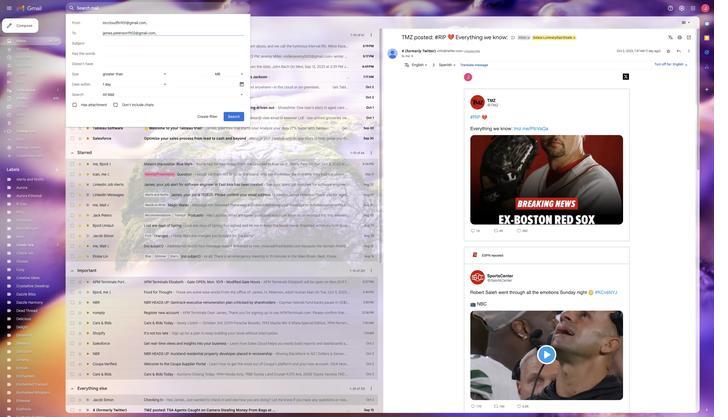 Task type: describe. For each thing, give the bounding box(es) containing it.
1 jack from the left
[[93, 213, 101, 218]]

jacob up sep 15
[[367, 398, 377, 402]]

Not starred checkbox
[[667, 48, 672, 54]]

tranquil inside labels navigation
[[35, 382, 48, 387]]

To text field
[[103, 31, 244, 36]]

toyota left fj
[[418, 321, 429, 326]]

human
[[295, 290, 306, 295]]

1 coupa from the left
[[93, 362, 104, 367]]

hi inside starred tab panel
[[204, 254, 208, 259]]

0 horizontal spatial have
[[86, 62, 93, 66]]

support image
[[668, 5, 674, 11]]

at left 2:39
[[326, 64, 330, 69]]

10 inside important tab panel
[[353, 269, 356, 273]]

money
[[236, 408, 248, 413]]

all mail link
[[16, 104, 28, 109]]

is right pin
[[198, 193, 200, 197]]

the up 2007
[[412, 311, 418, 315]]

are right the what
[[238, 213, 243, 218]]

1 sport from the left
[[346, 372, 355, 377]]

date within list box
[[103, 82, 168, 87]]

1 horizontal spatial my
[[326, 223, 331, 228]]

28 row from the top
[[66, 349, 378, 359]]

tableau software for sep 30
[[93, 126, 123, 131]]

best, inside starred tab panel
[[318, 254, 326, 259]]

enchanted for enchanted link
[[16, 374, 34, 379]]

caught
[[188, 408, 201, 413]]

5 30 from the top
[[371, 203, 374, 207]]

echoes
[[16, 366, 28, 371]]

found.
[[381, 244, 392, 249]]

oct 2 for got data, james? - connect to and work securely with data stored anywhere—in the cloud or on-premises. ‌ ‌ ‌ ‌ ‌ ‌ ‌ ‌ ‌ ‌ ‌ ‌ ‌ get tableau | view online got data? connect it. log in now data. it's all you need to
[[366, 85, 374, 89]]

1 ﻿͏ from the left
[[280, 331, 280, 336]]

of inside everything else tab panel
[[357, 387, 360, 391]]

even inside 'important and unread' tab panel
[[248, 64, 256, 69]]

<sicritbjordd@gmail.com> for profit
[[383, 162, 425, 166]]

to right list.
[[402, 54, 405, 58]]

10 for starred
[[354, 151, 357, 155]]

hi inside 'important and unread' tab panel
[[345, 54, 349, 59]]

7 row from the top
[[66, 103, 378, 113]]

today for newly
[[164, 321, 174, 326]]

row containing linkedin messages
[[66, 190, 378, 200]]

- right hours
[[261, 280, 263, 284]]

need inside everything else tab panel
[[340, 398, 348, 402]]

words inside row
[[211, 290, 221, 295]]

to inside needs to write magic warez -
[[155, 203, 158, 207]]

honda
[[225, 372, 236, 377]]

2023 inside important tab panel
[[339, 290, 347, 295]]

tmz for tmz @tmz
[[488, 99, 496, 103]]

tmz for tmz posted: jodie turner-smith files for divorce from joshua jackson - ‌ ‌ ‌ ‌ ‌ ‌ ‌ ‌ ‌ ‌ ‌ ‌ ‌ ‌ ‌ ‌ ‌ ‌ ‌ ‌ ‌ ‌ ‌ ‌ ‌ ‌ ‌ ‌ ‌ ‌ ‌ ‌ ‌ ‌ ‌ ‌ ‌ ‌ ‌ ‌ ‌ ‌ ‌ ‌ ‌ ‌ ‌ ‌ ‌ ‌ ‌ ‌ ‌ ‌ ‌ ‌ ‌ ‌ ‌ ‌ ‌ ‌ ‌ ‌ ‌ ‌ ‌ ‌ ‌ ‌ ‌ ‌ ‌ ‌ ‌ ‌ ‌ ‌ ‌ ‌ ‌ ‌ ‌ ‌ ‌ ‌ ‌ ‌ ‌ ‌ ‌ ‌ ‌ ‌ ‌ ‌ ‌ ‌ ‌ ‌ ‌
[[144, 75, 152, 79]]

clicking
[[394, 311, 406, 315]]

nbr heads up: auckland residential property developer placed in receivership -
[[144, 352, 276, 356]]

2 horizontal spatial blue
[[177, 162, 184, 166]]

6 row from the top
[[66, 92, 378, 103]]

61 inside labels navigation
[[49, 39, 52, 43]]

how
[[239, 398, 246, 402]]

jeremy , bjord 2
[[93, 54, 118, 59]]

1 gate from the left
[[187, 280, 195, 284]]

couldn't
[[362, 244, 376, 249]]

for up get real-time views and insights into your business -
[[185, 331, 190, 336]]

snooze image
[[134, 20, 140, 25]]

2 1992 from the left
[[447, 321, 455, 326]]

aug 30 for alerts and notifs james, your pin is 782820. please confirm your email address -
[[364, 193, 374, 197]]

25
[[353, 387, 357, 391]]

to right lead
[[212, 136, 216, 141]]

>
[[462, 49, 464, 53]]

40 ﻿͏ from the left
[[316, 331, 316, 336]]

💰 image
[[203, 116, 207, 120]]

not inside 'important and unread' tab panel
[[207, 64, 212, 69]]

20 ﻿͏ from the left
[[297, 331, 297, 336]]

3 4x4, from the left
[[441, 372, 448, 377]]

0 horizontal spatial i
[[172, 234, 172, 238]]

0 vertical spatial search
[[72, 92, 84, 97]]

not inside starred tab panel
[[182, 244, 187, 249]]

1 28 from the top
[[371, 234, 374, 238]]

- down 💰 icon
[[202, 126, 206, 131]]

retweet image
[[494, 228, 499, 234]]

for right brought
[[233, 234, 237, 238]]

sep 30 for tableau software
[[364, 126, 374, 130]]

2 horizontal spatial my
[[394, 223, 399, 228]]

- right ...
[[277, 408, 278, 413]]

x (formerly twitter) for xbox game pass posted: one like and we will add a new game
[[93, 95, 127, 100]]

5:17 pm
[[363, 54, 374, 58]]

18 row from the top
[[66, 231, 378, 241]]

3 ﻿͏ from the left
[[282, 331, 282, 336]]

brought
[[219, 234, 232, 238]]

1 for 1 – 10 of 66
[[351, 151, 352, 155]]

can inside starred tab panel
[[281, 213, 287, 218]]

from inside starred tab panel
[[488, 162, 496, 166]]

- right jackson
[[269, 75, 270, 79]]

is inside 'important and unread' tab panel
[[193, 64, 196, 69]]

Date text field
[[174, 82, 240, 87]]

2023 inside starred tab panel
[[333, 162, 341, 166]]

cozy link
[[16, 268, 25, 272]]

tmz's avatar image
[[471, 95, 485, 109]]

0 horizontal spatial <james.peterson1902@gmail.com>
[[371, 64, 428, 69]]

for right food
[[153, 290, 158, 295]]

inbox for inbox link
[[16, 39, 26, 43]]

remuneration
[[203, 300, 225, 305]]

the down views at the bottom left
[[164, 362, 170, 367]]

5 ﻿͏ from the left
[[283, 331, 283, 336]]

good inside starred tab panel
[[254, 213, 263, 218]]

1 vertical spatial ethereal
[[16, 399, 30, 404]]

notifs for alerts and notifs
[[34, 177, 44, 182]]

settings image
[[680, 5, 686, 11]]

2023 down end
[[234, 54, 242, 59]]

skin
[[448, 223, 454, 228]]

to down smith
[[193, 85, 196, 90]]

1 horizontal spatial jeremy
[[260, 54, 272, 59]]

espn's avatar image
[[471, 251, 480, 259]]

spanish list box
[[440, 62, 458, 69]]

please inside starred tab panel
[[215, 193, 226, 197]]

within inside starred tab panel
[[316, 223, 326, 228]]

your right the into
[[204, 341, 212, 346]]

33 ﻿͏ from the left
[[309, 331, 309, 336]]

2 jack from the left
[[365, 213, 372, 218]]

1 vertical spatial up
[[180, 331, 184, 336]]

1 dark from the left
[[209, 44, 217, 48]]

34 ﻿͏ from the left
[[310, 331, 310, 336]]

From text field
[[103, 20, 244, 25]]

2 30 from the top
[[370, 136, 374, 140]]

the left important mainly because you often read messages with this label., sent to my address switch
[[79, 51, 85, 56]]

greater than option
[[103, 72, 163, 76]]

mail inside labels navigation
[[21, 104, 28, 109]]

heads for auckland
[[152, 352, 164, 356]]

16 inside row
[[371, 254, 374, 258]]

reply image
[[471, 404, 476, 409]]

has for has attachment
[[81, 103, 87, 107]]

snoozed link
[[16, 55, 31, 60]]

2023 up grocery
[[385, 44, 393, 48]]

size unit list box
[[215, 72, 244, 77]]

bjord up sep 11
[[361, 162, 369, 166]]

sportscenter's avatar image
[[471, 270, 485, 285]]

the right call
[[287, 44, 292, 48]]

went
[[499, 290, 509, 295]]

been
[[241, 182, 250, 187]]

wanted
[[194, 398, 206, 402]]

linkedin for linkedin job alerts
[[93, 182, 107, 187]]

stealing
[[221, 408, 235, 413]]

property
[[205, 352, 219, 356]]

man inside 'important and unread' tab panel
[[169, 54, 176, 59]]

rural
[[222, 105, 231, 110]]

main content containing tmz posted: #rip
[[66, 16, 701, 417]]

late inside important tab panel
[[163, 331, 168, 336]]

best, inside everything else tab panel
[[358, 398, 367, 402]]

new for create new label
[[28, 154, 35, 158]]

you right thank
[[239, 311, 245, 315]]

- up all mail list box
[[176, 85, 177, 90]]

too inside starred tab panel
[[365, 223, 370, 228]]

all mail list box
[[103, 92, 244, 97]]

dead thread link
[[16, 309, 37, 313]]

add to tasks image
[[146, 20, 151, 25]]

below.
[[442, 311, 453, 315]]

0 vertical spatial bliss
[[16, 227, 24, 231]]

up: for auckland
[[164, 352, 170, 356]]

1 vertical spatial alerts
[[114, 182, 124, 187]]

labels
[[7, 167, 19, 172]]

– for 1 – 25 of 331
[[351, 387, 353, 391]]

chats
[[16, 72, 26, 76]]

61 inside 'important and unread' tab panel
[[362, 33, 365, 37]]

in
[[160, 398, 163, 402]]

data?
[[382, 85, 391, 90]]

up: for 'death
[[166, 105, 172, 110]]

(formerly up the 1 day
[[96, 75, 113, 79]]

1 vertical spatial umlaut
[[102, 223, 114, 228]]

on inside important tab panel
[[407, 311, 411, 315]]

bids down welcome to the coupa supplier portal -
[[156, 372, 163, 377]]

man inside important tab panel
[[307, 290, 314, 295]]

toggle split pane mode image
[[682, 20, 687, 25]]

1 vertical spatial 1994
[[217, 372, 224, 377]]

and inside button
[[98, 32, 105, 37]]

30 for peters
[[371, 213, 374, 217]]

posted: up 'death
[[174, 95, 187, 100]]

luminary/sad
[[544, 36, 563, 39]]

2 gate from the left
[[242, 280, 250, 284]]

to down mylidl
[[166, 126, 170, 131]]

in right end
[[242, 44, 244, 48]]

3.2k
[[522, 405, 529, 409]]

and right like
[[203, 95, 209, 100]]

me inside important tab panel
[[103, 290, 108, 295]]

1 for 1 – 10 of 61
[[351, 33, 352, 37]]

row containing bjord umlaut
[[66, 221, 498, 231]]

1 lost from the left
[[144, 223, 151, 228]]

a down one
[[191, 105, 193, 110]]

supplier
[[182, 362, 195, 367]]

wrote: inside starred tab panel
[[426, 162, 436, 166]]

in right minutes
[[288, 254, 291, 259]]

your left email
[[240, 193, 248, 197]]

27 row from the top
[[66, 339, 378, 349]]

smith
[[190, 75, 201, 79]]

a right add
[[231, 95, 233, 100]]

bjord up 3:35 pm
[[366, 290, 375, 295]]

0 vertical spatial plan
[[226, 300, 233, 305]]

(formerly up the "show details" image
[[406, 49, 422, 53]]

jacob simon for oct 2
[[93, 398, 114, 402]]

|
[[353, 85, 354, 90]]

being
[[246, 105, 256, 110]]

- right beyond
[[247, 136, 249, 141]]

important according to google magic., sent only to me switch for tableau software
[[85, 85, 90, 90]]

apm for apm terminals port .
[[93, 280, 100, 284]]

important for important "link"
[[16, 63, 32, 68]]

everything for everything else
[[77, 386, 98, 391]]

2 coupa from the left
[[171, 362, 181, 367]]

once
[[453, 311, 462, 315]]

wasn't
[[222, 244, 232, 249]]

2 software from the left
[[318, 182, 332, 187]]

complete
[[501, 311, 517, 315]]

2 job from the left
[[292, 182, 297, 187]]

xbox game pass posted: one like and we will add a new game - ‌ ‌ ‌ ‌ ‌ ‌ ‌ ‌ ‌ ‌ ‌ ‌ ‌ ‌ ‌ ‌ ‌ ‌ ‌ ‌ ‌ ‌ ‌ ‌ ‌ ‌ ‌ ‌ ‌ ‌ ‌ ‌ ‌ ‌ ‌ ‌ ‌ ‌ ‌ ‌ ‌ ‌ ‌ ‌ ‌ ‌ ‌ ‌ ‌ ‌ ‌ ‌ ‌ ‌ ‌ ‌ ‌ ‌ ‌ ‌ ‌ ‌ ‌ ‌ ‌ ‌ ‌ ‌ ‌ ‌ ‌ ‌ ‌ ‌ ‌ ‌ ‌ ‌ ‌ ‌ ‌ ‌ ‌ ‌ ‌ ‌ ‌ ‌ ‌ ‌ ‌ ‌ ‌ ‌ ‌ ‌ ‌ ‌ ‌ ‌ ‌
[[144, 95, 347, 100]]

at inside starred tab panel
[[342, 162, 345, 166]]

solace
[[534, 36, 543, 39]]

salesforce for get real-time views and insights into your business
[[93, 341, 110, 346]]

of inside important tab panel
[[357, 269, 360, 273]]

just
[[186, 398, 193, 402]]

0 horizontal spatial all
[[444, 85, 448, 90]]

do!
[[469, 64, 474, 69]]

1 jeep from the left
[[392, 372, 400, 377]]

1 horizontal spatial i
[[280, 213, 281, 218]]

bids down register
[[156, 321, 163, 326]]

cars & bids for cars & bids today - auctions closing today: 1994 honda acty, 1988 toyota land cruiser fj70 4x4, 2008 toyota tacoma trd sport access cab 4x4, 1995 jeep grand cherokee limited 4x4, 2001 jeep wrangler sport 4x4, cars &
[[93, 372, 112, 377]]

2 dark from the left
[[248, 44, 256, 48]]

41 ﻿͏ from the left
[[317, 331, 317, 336]]

2 inside me bjord 2
[[110, 65, 112, 69]]

tmz for tmz posted: #rip
[[402, 34, 413, 41]]

37 ﻿͏ from the left
[[313, 331, 313, 336]]

don't
[[122, 103, 131, 107]]

cab
[[368, 372, 375, 377]]

important button
[[67, 266, 99, 276]]

2009
[[224, 321, 233, 326]]

from inside everything else tab panel
[[249, 408, 258, 413]]

main menu image
[[6, 5, 12, 11]]

creative
[[16, 276, 30, 280]]

- right oranges
[[169, 234, 171, 238]]

important tab panel
[[66, 262, 517, 380]]

if inside everything else tab panel
[[294, 398, 296, 402]]

and left the try
[[458, 244, 465, 249]]

2 horizontal spatial you're
[[475, 64, 485, 69]]

aurora for aurora ethereal
[[16, 194, 27, 198]]

peters
[[101, 213, 112, 218]]

weekend?
[[335, 213, 351, 218]]

2 horizontal spatial apm
[[183, 311, 190, 315]]

the left cloud
[[278, 85, 283, 90]]

subject) for hi
[[188, 254, 201, 259]]

5:07 pm
[[363, 280, 374, 284]]

up: for gentrack
[[164, 300, 170, 305]]

the left domain
[[317, 244, 322, 249]]

2 inside "bjord 2"
[[110, 44, 112, 48]]

row containing linkedin job alerts
[[66, 180, 418, 190]]

terminals for elizabeth
[[152, 280, 168, 284]]

and left call
[[268, 44, 274, 48]]

1 vertical spatial 11,
[[230, 54, 233, 59]]

emergency
[[233, 254, 251, 259]]

251
[[361, 269, 365, 273]]

authenticated,
[[463, 311, 487, 315]]

0 horizontal spatial jeremy
[[93, 54, 105, 59]]

your left store
[[228, 331, 236, 336]]

<sicritbjordd@gmail.com> for whoever
[[388, 290, 430, 295]]

bbq link
[[16, 210, 24, 215]]

oct inside starred tab panel
[[322, 162, 328, 166]]

260
[[522, 229, 528, 233]]

again.
[[471, 244, 481, 249]]

23 row from the top
[[66, 298, 378, 308]]

like image
[[517, 404, 522, 409]]

too inside important tab panel
[[156, 331, 162, 336]]

1 horizontal spatial all
[[457, 64, 461, 69]]

celeb tea link
[[16, 243, 34, 248]]

row containing apm terminals port .
[[66, 277, 378, 287]]

18 ﻿͏ from the left
[[295, 331, 295, 336]]

late inside starred tab panel
[[371, 223, 377, 228]]

confirm inside starred tab panel
[[227, 193, 239, 197]]

22 ﻿͏ from the left
[[299, 331, 299, 336]]

1 horizontal spatial blue
[[145, 254, 151, 258]]

software for sep 30
[[108, 126, 123, 131]]

from up to
[[72, 21, 80, 25]]

end
[[234, 44, 241, 48]]

gaming/presentation question -
[[145, 172, 195, 177]]

1:47 am
[[635, 49, 645, 53]]

24 ﻿͏ from the left
[[301, 331, 301, 336]]

a inside tab panel
[[191, 331, 193, 336]]

a left champion
[[156, 64, 158, 69]]

nbr heads up: 'death by a thousand cuts': rural posties being driven out -
[[144, 105, 278, 110]]

22 row from the top
[[66, 287, 506, 298]]

the left greatest
[[247, 162, 252, 166]]

2 vertical spatial all
[[527, 290, 532, 295]]

show details image
[[411, 55, 414, 58]]

2 inside everything else tab panel
[[373, 398, 374, 402]]

2 28 from the top
[[371, 244, 374, 248]]

2 inside ican , me 2
[[108, 173, 109, 176]]

2 4x4, from the left
[[376, 372, 383, 377]]

and inside labels navigation
[[27, 177, 33, 182]]

tue, for man
[[321, 290, 327, 295]]

39 ﻿͏ from the left
[[315, 331, 315, 336]]

2 horizontal spatial by
[[389, 311, 393, 315]]

- right list
[[167, 54, 168, 59]]

bids down verified
[[105, 372, 112, 377]]

1 horizontal spatial bliss
[[28, 292, 36, 297]]

2 horizontal spatial terminals
[[191, 311, 207, 315]]

subject
[[72, 41, 84, 46]]

and right cash
[[226, 136, 232, 141]]

date
[[72, 82, 80, 87]]

0 vertical spatial words
[[85, 51, 95, 56]]

Has the words text field
[[104, 51, 244, 56]]

for right the files
[[210, 75, 215, 79]]

create for create new label
[[16, 154, 27, 158]]

38 ﻿͏ from the left
[[314, 331, 314, 336]]

- up the 'newly'
[[180, 311, 182, 315]]

1 day option
[[103, 82, 163, 87]]

your left sales
[[161, 136, 169, 141]]

james, inside important tab panel
[[216, 311, 228, 315]]

apmterminals.com.
[[280, 311, 312, 315]]

or inside tab panel
[[294, 85, 298, 90]]

0 horizontal spatial james
[[344, 64, 355, 69]]

alerts for alerts and notifs
[[16, 177, 26, 182]]

with inside starred tab panel
[[432, 223, 439, 228]]

1 horizontal spatial james
[[413, 44, 424, 48]]

search inside button
[[228, 114, 240, 119]]

to inside everything else tab panel
[[207, 398, 210, 402]]

welcome for welcome to the coupa supplier portal -
[[144, 362, 159, 367]]

26 ﻿͏ from the left
[[303, 331, 303, 336]]

ican , me 2
[[93, 172, 109, 177]]

30 row from the top
[[66, 369, 511, 380]]

apm for apm terminals elizabeth - gate open, mon. 10/9 - modified gate hours -
[[144, 280, 152, 284]]

some for wise
[[193, 290, 202, 295]]

know: for everything we know:
[[493, 34, 508, 41]]

miller
[[273, 54, 282, 59]]

in left east
[[215, 182, 218, 187]]

everything for everything we know:
[[456, 34, 483, 41]]

1 horizontal spatial english
[[674, 62, 684, 66]]

1 horizontal spatial <james.peterson1902@gmail.com>
[[440, 44, 497, 48]]

fruit oranges - i really liked the oranges you brought for the party!
[[145, 234, 254, 238]]

me inside everything else tab panel
[[278, 398, 283, 402]]

new for register new account - apm terminals dear james, thank you for signing up to use apmterminals.com. please confirm that you requested an account by clicking on the activation link below. once authenticated, you can complete
[[158, 311, 165, 315]]

1 horizontal spatial message
[[475, 63, 489, 67]]

bids up shopify
[[105, 321, 112, 326]]

bjord down "bjord 2"
[[106, 54, 116, 59]]

starred tab panel
[[66, 144, 498, 262]]

dead thread
[[16, 309, 37, 313]]

in inside tab panel
[[222, 398, 225, 402]]

9 row from the top
[[66, 123, 378, 133]]

2 ﻿͏ from the left
[[281, 331, 281, 336]]

0 horizontal spatial within
[[81, 82, 90, 87]]

if inside starred tab panel
[[470, 162, 472, 166]]

0 vertical spatial ethereal
[[28, 194, 42, 198]]

dewdrop
[[35, 284, 49, 289]]

oct 2 for checking in - hey james, just wanted to check in and see how you are doing? let me know if you have any questions or need help! best, jacob
[[367, 398, 374, 402]]

- right 10/9
[[224, 280, 226, 284]]

4 4x4, from the left
[[492, 372, 499, 377]]

retweet image
[[494, 404, 499, 409]]

together
[[417, 223, 431, 228]]

1 got from the left
[[144, 85, 151, 90]]

need inside 'important and unread' tab panel
[[456, 85, 464, 90]]

inbox section options image
[[369, 150, 374, 155]]

15 row from the top
[[66, 200, 378, 210]]

enclosed:
[[144, 116, 161, 120]]

tmz.me/pfcvaqa
[[514, 126, 549, 131]]

(no for (no subject) - hi all, there is an emergency meeting in 15 minutes in the main room. best, eloise
[[181, 254, 187, 259]]

to left use
[[269, 311, 273, 315]]

aug for eloise lin
[[365, 254, 371, 258]]

1 aug 30 from the top
[[364, 183, 374, 186]]

tea
[[27, 243, 34, 248]]

, down me , bjord 3
[[100, 172, 101, 177]]

enchanted for enchanted whispers
[[16, 391, 34, 395]]

0 horizontal spatial my
[[307, 213, 312, 218]]

7 ﻿͏ from the left
[[285, 331, 285, 336]]

for right "matches"
[[313, 182, 317, 187]]

10 ﻿͏ from the left
[[288, 331, 288, 336]]

the left idols.
[[257, 64, 262, 69]]

Size value text field
[[174, 72, 209, 77]]

optimize your sales process from lead to cash and beyond -
[[144, 136, 250, 141]]

please inside important tab panel
[[313, 311, 324, 315]]

espn reposted link
[[465, 247, 630, 264]]

your up sales
[[171, 126, 179, 131]]

sportscenter
[[488, 274, 514, 279]]

3:35 pm
[[364, 301, 374, 304]]

not starred image
[[667, 48, 672, 54]]

can inside important tab panel
[[494, 311, 500, 315]]

twitter) inside everything else tab panel
[[113, 408, 127, 413]]

782820.
[[201, 193, 214, 197]]

tableau down attachment
[[93, 126, 107, 131]]

all for all mail link
[[16, 104, 20, 109]]

office
[[237, 290, 246, 295]]

labels heading
[[7, 167, 54, 172]]

bjord left 3
[[100, 162, 108, 166]]

23 ﻿͏ from the left
[[300, 331, 300, 336]]

2 sport from the left
[[482, 372, 491, 377]]

day inside cell
[[649, 49, 654, 53]]

2 engineer from the left
[[333, 182, 348, 187]]

wrote: left thanks
[[428, 64, 439, 69]]

15 ﻿͏ from the left
[[293, 331, 293, 336]]

– for 1 – 10 of 61
[[352, 33, 354, 37]]

important and unread tab panel
[[66, 29, 508, 144]]

331
[[361, 387, 365, 391]]

new_viviana@freshbelair.com
[[253, 244, 301, 249]]

2 inside labels navigation
[[57, 243, 58, 247]]

1 horizontal spatial up
[[264, 311, 268, 315]]

💔 image
[[448, 34, 455, 41]]

on right laughs.
[[208, 54, 213, 59]]

0 vertical spatial peterson
[[425, 44, 439, 48]]

pm inside important tab panel
[[360, 290, 365, 295]]

- right in
[[164, 398, 166, 402]]

2 lost from the left
[[185, 223, 192, 228]]

for up mb 'option'
[[222, 64, 227, 69]]

- left auctions
[[174, 372, 176, 377]]

mission impossible: blue mark - you're two for two today! from the greatest to ever do it: jimmy pete on tue, oct 3, 2023 at 5:00 pm bjord umlaut <sicritbjordd@gmail.com> wrote: profit is sweet, even if it comes from
[[144, 162, 496, 166]]

the left emotions
[[533, 290, 539, 295]]

you right know
[[297, 398, 303, 402]]

dazzle for dazzle harmony
[[16, 300, 27, 305]]

2008
[[304, 372, 312, 377]]

aug for bjord umlaut
[[365, 224, 370, 228]]

toyota right 2008
[[313, 372, 324, 377]]

aug 30 for podcasts - hey lachlan, what are some good podcasts i can listen to on my road trip this weekend? thanks, jack
[[364, 213, 374, 217]]

english inside list box
[[412, 63, 424, 67]]

in inside important tab panel
[[249, 352, 252, 356]]

in left keep
[[260, 223, 263, 228]]

at inside important tab panel
[[348, 290, 351, 295]]

james?
[[161, 85, 175, 90]]

new inside 'important and unread' tab panel
[[234, 95, 241, 100]]

for right thanks
[[452, 64, 457, 69]]

your left skin
[[440, 223, 447, 228]]

bjord up the jeremy , bjord 2
[[100, 44, 109, 48]]

size list box
[[103, 72, 168, 77]]

2 inside the jeremy , bjord 2
[[117, 55, 118, 58]]

out inside 'important and unread' tab panel
[[269, 105, 275, 110]]

1 horizontal spatial 16
[[476, 229, 480, 233]]

labels navigation
[[0, 16, 66, 417]]

1 software from the left
[[185, 182, 199, 187]]

0 vertical spatial #rip
[[435, 34, 447, 41]]

1 1992 from the left
[[262, 321, 269, 326]]

, left 4 in the left of the page
[[98, 203, 99, 207]]

your right james:
[[157, 182, 164, 187]]

1 horizontal spatial by
[[250, 300, 254, 305]]

1 vertical spatial #rip
[[471, 114, 481, 120]]

enchanted for enchanted tranquil
[[16, 382, 34, 387]]

cruiser
[[274, 372, 286, 377]]

view
[[355, 85, 363, 90]]

32 ﻿͏ from the left
[[308, 331, 308, 336]]

james, inside everything else tab panel
[[174, 398, 185, 402]]

mx-
[[282, 321, 289, 326]]

welcome for welcome to your tableau trial!
[[149, 126, 165, 131]]

wrote: down everything we know: at the right of page
[[497, 44, 508, 48]]

and left let
[[242, 223, 248, 228]]

on left wed,
[[291, 64, 295, 69]]

sep 30 for salesforce
[[364, 136, 374, 140]]

1 vertical spatial mon,
[[214, 54, 222, 59]]

2 inside bjord , me 2
[[109, 291, 111, 294]]

lin
[[103, 254, 108, 259]]

birthdaze
[[16, 218, 32, 223]]

emotions
[[541, 290, 559, 295]]

1 account from the left
[[166, 311, 179, 315]]

11 ﻿͏ from the left
[[289, 331, 289, 336]]

by inside 'important and unread' tab panel
[[185, 105, 190, 110]]

- right receivership
[[273, 352, 275, 356]]

10 for important and unread
[[354, 33, 357, 37]]

from left lead
[[194, 136, 203, 141]]

x down 10:24
[[402, 49, 405, 53]]

0 horizontal spatial plan
[[194, 331, 200, 336]]

pm right 2:39
[[338, 64, 344, 69]]

a right 'do!'
[[486, 64, 488, 69]]

are down recommendations
[[152, 223, 157, 228]]

tmz for tmz posted: tsa agents caught on camera stealing money from bags at ... - ‌ ‌ ‌ ‌ ‌ ‌ ‌ ‌ ‌ ‌ ‌ ‌ ‌ ‌ ‌ ‌ ‌ ‌ ‌ ‌ ‌ ‌ ‌ ‌ ‌ ‌ ‌ ‌ ‌ ‌ ‌ ‌ ‌ ‌ ‌ ‌ ‌ ‌ ‌ ‌ ‌ ‌ ‌ ‌ ‌ ‌ ‌ ‌ ‌ ‌ ‌ ‌ ‌ ‌ ‌ ‌ ‌ ‌ ‌ ‌ ‌ ‌ ‌ ‌ ‌ ‌ ‌ ‌ ‌ ‌ ‌ ‌ ‌ ‌ ‌ ‌ ‌ ‌ ‌ ‌ ‌ ‌ ‌ ‌ ‌ ‌ ‌ ‌ ‌ ‌ ‌ ‌ ‌ ‌ ‌ ‌ ‌ ‌ ‌ ‌ ‌
[[144, 408, 152, 413]]

important mainly because it was sent directly to you., sent only to me switch
[[85, 64, 90, 69]]



Task type: locate. For each thing, give the bounding box(es) containing it.
cars & bids today - newly listed — october 3rd: 2009 porsche boxster, 1992 mazda mx-5 miata special edition, 1994 ferrari 348 gtb, 1997 bmw z3 2.8i roadster, 2007 toyota fj cruiser, 1992 toyota pickup deluxe xtracab, cars
[[144, 321, 514, 326]]

1 horizontal spatial sport
[[482, 372, 491, 377]]

1 dazzle from the top
[[16, 292, 27, 297]]

1 vertical spatial starred
[[77, 150, 92, 155]]

try
[[465, 244, 470, 249]]

- left "we"
[[179, 44, 181, 48]]

x (formerly twitter) inside everything else tab panel
[[93, 408, 127, 413]]

sent
[[16, 80, 24, 84]]

aug for jacob simon
[[365, 234, 370, 238]]

3 x (formerly twitter) from the top
[[93, 408, 127, 413]]

16 row from the top
[[66, 210, 378, 221]]

all inside labels navigation
[[16, 104, 20, 109]]

0 horizontal spatial jeep
[[392, 372, 400, 377]]

know: for everything we know: tmz.me/pfcvaqa
[[501, 126, 513, 131]]

mail inside list box
[[108, 92, 114, 97]]

row containing shopify
[[66, 328, 378, 339]]

5 row from the top
[[66, 82, 468, 92]]

any
[[312, 398, 318, 402]]

1 vertical spatial today
[[164, 372, 174, 377]]

check-ins
[[16, 251, 33, 256]]

1 oct 1 from the top
[[367, 106, 374, 110]]

you're inside starred tab panel
[[196, 162, 206, 166]]

sep inside everything else tab panel
[[365, 408, 370, 412]]

28 ﻿͏ from the left
[[305, 331, 305, 336]]

#rip left 💔 icon
[[471, 114, 481, 120]]

0 vertical spatial really
[[197, 64, 206, 69]]

0 horizontal spatial peterson
[[356, 64, 370, 69]]

1 vertical spatial have
[[304, 398, 311, 402]]

1 horizontal spatial get
[[333, 85, 339, 90]]

2 tableau software from the top
[[93, 126, 123, 131]]

not inside important tab panel
[[150, 331, 155, 336]]

1 vertical spatial or
[[420, 244, 423, 249]]

simon for aug 28
[[104, 234, 114, 238]]

x (formerly twitter) cell
[[402, 49, 465, 53]]

30 ﻿͏ from the left
[[306, 331, 306, 336]]

manage labels
[[16, 145, 40, 150]]

0 horizontal spatial has
[[72, 51, 78, 56]]

2 got from the left
[[375, 85, 381, 90]]

mon,
[[364, 44, 372, 48], [214, 54, 222, 59]]

1 for 1
[[57, 88, 58, 92]]

27 ﻿͏ from the left
[[304, 331, 304, 336]]

31 row from the top
[[66, 395, 378, 405]]

1 horizontal spatial two
[[220, 162, 226, 166]]

heads for 'death
[[153, 105, 165, 110]]

wrote: inside important tab panel
[[431, 290, 441, 295]]

inbox link
[[16, 39, 26, 43]]

0 horizontal spatial you're
[[144, 64, 155, 69]]

filter
[[210, 114, 218, 119]]

– for 1 – 10 of 66
[[352, 151, 354, 155]]

you're right 'do!'
[[475, 64, 485, 69]]

james, inside starred tab panel
[[171, 193, 183, 197]]

jacob for aug
[[93, 234, 103, 238]]

0 horizontal spatial connect
[[178, 85, 192, 90]]

heads down game
[[153, 105, 165, 110]]

2 inside the 'me , mail 2'
[[107, 244, 109, 248]]

0 horizontal spatial inbox
[[16, 39, 26, 43]]

from
[[72, 21, 80, 25], [238, 162, 246, 166], [222, 290, 230, 295], [249, 408, 258, 413]]

0 vertical spatial aug 28
[[365, 234, 374, 238]]

2023
[[385, 44, 393, 48], [234, 54, 242, 59], [317, 64, 326, 69], [333, 162, 341, 166], [339, 290, 347, 295]]

2 x (formerly twitter) from the top
[[93, 95, 127, 100]]

all mail option
[[103, 92, 240, 97]]

1 enchanted from the top
[[16, 374, 34, 379]]

has
[[235, 182, 240, 187]]

all inside list box
[[103, 92, 107, 97]]

2 two from the left
[[220, 162, 226, 166]]

1 for 1 – 25 of 331
[[350, 387, 351, 391]]

james
[[413, 44, 424, 48], [344, 64, 355, 69]]

15 inside everything else tab panel
[[371, 408, 374, 412]]

sunday
[[561, 290, 576, 295]]

17 ﻿͏ from the left
[[295, 331, 295, 336]]

for
[[222, 64, 227, 69], [452, 64, 457, 69], [210, 75, 215, 79], [214, 162, 219, 166], [179, 182, 184, 187], [313, 182, 317, 187], [233, 234, 237, 238], [404, 244, 409, 249], [153, 290, 158, 295], [246, 311, 251, 315], [185, 331, 190, 336]]

salesforce inside important tab panel
[[93, 341, 110, 346]]

44 ﻿͏ from the left
[[319, 331, 319, 336]]

0 vertical spatial new
[[234, 95, 241, 100]]

x (formerly twitter) up the 1 day
[[93, 75, 127, 79]]

to down translate
[[465, 85, 468, 90]]

0 horizontal spatial see
[[233, 398, 239, 402]]

3, inside starred tab panel
[[329, 162, 332, 166]]

plans;
[[177, 54, 187, 59]]

starred inside button
[[77, 150, 92, 155]]

all mail for all mail link
[[16, 104, 28, 109]]

get inside important tab panel
[[144, 341, 150, 346]]

2 jacob simon from the top
[[93, 398, 114, 402]]

terminals left port on the bottom of the page
[[101, 280, 117, 284]]

heads inside 'important and unread' tab panel
[[153, 105, 165, 110]]

6 ﻿͏ from the left
[[284, 331, 284, 336]]

1 vertical spatial get
[[144, 341, 150, 346]]

umlaut for mission impossible: blue mark - you're two for two today! from the greatest to ever do it: jimmy pete on tue, oct 3, 2023 at 5:00 pm bjord umlaut <sicritbjordd@gmail.com> wrote: profit is sweet, even if it comes from
[[370, 162, 382, 166]]

aug 30
[[364, 183, 374, 186], [364, 193, 374, 197], [364, 203, 374, 207], [364, 213, 374, 217]]

dazzle up dead at left
[[16, 300, 27, 305]]

podcasts
[[264, 213, 279, 218]]

1 horizontal spatial new
[[158, 311, 165, 315]]

32 row from the top
[[66, 405, 378, 416]]

row containing coupa verified
[[66, 359, 378, 369]]

42 ﻿͏ from the left
[[318, 331, 318, 336]]

97
[[55, 39, 58, 43]]

on inside important tab panel
[[315, 290, 320, 295]]

2 days from the left
[[199, 223, 207, 228]]

1 vertical spatial heads
[[152, 300, 164, 305]]

row
[[66, 41, 508, 51], [66, 51, 421, 62], [66, 62, 488, 72], [66, 72, 378, 82], [66, 82, 468, 92], [66, 92, 378, 103], [66, 103, 378, 113], [66, 113, 378, 123], [66, 123, 378, 133], [66, 133, 378, 144], [66, 159, 496, 169], [66, 169, 378, 180], [66, 180, 418, 190], [66, 190, 378, 200], [66, 200, 378, 210], [66, 210, 378, 221], [66, 221, 498, 231], [66, 231, 378, 241], [66, 241, 493, 251], [66, 251, 378, 262], [66, 277, 378, 287], [66, 287, 506, 298], [66, 298, 378, 308], [66, 308, 517, 318], [66, 318, 514, 328], [66, 328, 378, 339], [66, 339, 378, 349], [66, 349, 378, 359], [66, 359, 378, 369], [66, 369, 511, 380], [66, 395, 378, 405], [66, 405, 378, 416]]

inbox section options image
[[369, 32, 374, 37]]

simon for oct 2
[[104, 398, 114, 402]]

oct 2, 2023, 1:47 am (1 day ago) cell
[[618, 48, 662, 54]]

or inside everything else tab panel
[[336, 398, 339, 402]]

, for mission impossible: blue mark - you're two for two today! from the greatest to ever do it: jimmy pete on tue, oct 3, 2023 at 5:00 pm bjord umlaut <sicritbjordd@gmail.com> wrote: profit is sweet, even if it comes from
[[98, 162, 99, 166]]

jungle
[[167, 44, 179, 48]]

all mail for all mail option
[[103, 92, 114, 97]]

1 vertical spatial new
[[28, 154, 35, 158]]

oct inside everything else tab panel
[[367, 398, 372, 402]]

1 horizontal spatial lost
[[185, 223, 192, 228]]

2 account from the left
[[375, 311, 388, 315]]

👀 image
[[199, 116, 203, 120]]

2 vertical spatial or
[[336, 398, 339, 402]]

has for has the words
[[72, 51, 78, 56]]

1 horizontal spatial #rip
[[471, 114, 481, 120]]

tableau software down attachment
[[93, 126, 123, 131]]

hey inside everything else tab panel
[[167, 398, 173, 402]]

mon.
[[207, 280, 215, 284]]

49
[[499, 229, 503, 233]]

notifs inside labels navigation
[[34, 177, 44, 182]]

simon inside everything else tab panel
[[104, 398, 114, 402]]

0 horizontal spatial by
[[185, 105, 190, 110]]

0 vertical spatial heads
[[153, 105, 165, 110]]

cars & bids for cars & bids today - newly listed — october 3rd: 2009 porsche boxster, 1992 mazda mx-5 miata special edition, 1994 ferrari 348 gtb, 1997 bmw z3 2.8i roadster, 2007 toyota fj cruiser, 1992 toyota pickup deluxe xtracab, cars
[[93, 321, 112, 326]]

all mail inside list box
[[103, 92, 114, 97]]

it's
[[144, 331, 149, 336]]

2 horizontal spatial alerts
[[145, 193, 153, 197]]

and inside everything else tab panel
[[226, 398, 232, 402]]

row containing enclosed: a mylidl sneak peek
[[66, 113, 378, 123]]

on inside starred tab panel
[[302, 213, 306, 218]]

has down subject
[[72, 51, 78, 56]]

2 jeep from the left
[[458, 372, 466, 377]]

aug 30 for needs to write magic warez -
[[364, 203, 374, 207]]

tue, right pete
[[314, 162, 321, 166]]

email
[[248, 193, 257, 197]]

linkedin messages
[[93, 193, 124, 197]]

1 for 1 day
[[103, 82, 104, 87]]

new left 'label'
[[28, 154, 35, 158]]

25 row from the top
[[66, 318, 514, 328]]

main content
[[66, 16, 701, 417]]

pm right '4:45'
[[360, 290, 365, 295]]

for left signing on the bottom left
[[246, 311, 251, 315]]

31 ﻿͏ from the left
[[307, 331, 307, 336]]

an down wasn't
[[228, 254, 232, 259]]

row containing ican
[[66, 169, 378, 180]]

important mainly because you often read messages with this label., sent to my address switch
[[85, 54, 90, 59]]

needs to write magic warez -
[[145, 203, 193, 208]]

None search field
[[66, 2, 250, 14]]

tableau up process
[[179, 126, 193, 131]]

0 vertical spatial all mail
[[103, 92, 114, 97]]

alerts for alerts and notifs james, your pin is 782820. please confirm your email address -
[[145, 193, 153, 197]]

10 inside starred tab panel
[[354, 151, 357, 155]]

0 vertical spatial some
[[244, 213, 253, 218]]

1 horizontal spatial really
[[197, 64, 206, 69]]

with inside 'important and unread' tab panel
[[228, 85, 235, 90]]

aug for jack peters
[[364, 213, 370, 217]]

abyss,
[[218, 44, 228, 48], [256, 44, 267, 48]]

2 dazzle from the top
[[16, 300, 27, 305]]

📺 image
[[471, 302, 476, 307]]

1 horizontal spatial 61
[[362, 33, 365, 37]]

19 row from the top
[[66, 241, 493, 251]]

0 horizontal spatial an
[[228, 254, 232, 259]]

0 vertical spatial (no
[[144, 244, 150, 249]]

1 vertical spatial day
[[105, 82, 111, 87]]

oct 2 for get real-time views and insights into your business -
[[367, 342, 374, 346]]

divorce
[[216, 75, 230, 79]]

0 vertical spatial mon,
[[364, 44, 372, 48]]

notifs up write
[[160, 193, 169, 197]]

james:
[[144, 182, 156, 187]]

english
[[674, 62, 684, 66], [412, 63, 424, 67]]

row containing jack peters
[[66, 210, 378, 221]]

doesn't
[[72, 62, 85, 66]]

create new label link
[[16, 154, 44, 158]]

interruption.
[[259, 331, 279, 336]]

sweet,
[[450, 162, 461, 166]]

10 inside 'important and unread' tab panel
[[354, 33, 357, 37]]

grand
[[401, 372, 411, 377]]

0 horizontal spatial really
[[173, 234, 182, 238]]

liked
[[183, 234, 191, 238]]

important down snoozed
[[16, 63, 32, 68]]

tmz inside the tmz @tmz
[[488, 99, 496, 103]]

sport right 'trd'
[[346, 372, 355, 377]]

important inside labels navigation
[[16, 63, 32, 68]]

your right the see at the left of the page
[[274, 182, 281, 187]]

x (formerly twitter) for tmz posted: jodie turner-smith files for divorce from joshua jackson
[[93, 75, 127, 79]]

robert saleh went through all the emotions sunday night
[[471, 290, 589, 295]]

to left keep
[[201, 331, 205, 336]]

43 ﻿͏ from the left
[[318, 331, 318, 336]]

doing?
[[260, 398, 271, 402]]

x (formerly twitter) down the 1 day
[[93, 95, 127, 100]]

english option
[[412, 62, 424, 69]]

0 vertical spatial jacob simon
[[93, 234, 114, 238]]

all left 'do!'
[[457, 64, 461, 69]]

oct 2 for welcome to the coupa supplier portal -
[[367, 362, 374, 366]]

late left sign
[[163, 331, 168, 336]]

21 ﻿͏ from the left
[[298, 331, 298, 336]]

tmz.me/pfcvaqa link
[[514, 126, 549, 131]]

heads for gentrack
[[152, 300, 164, 305]]

4 ﻿͏ from the left
[[283, 331, 283, 336]]

tmz down checking
[[144, 408, 152, 413]]

row containing eloise lin
[[66, 251, 378, 262]]

doesn't have
[[72, 62, 93, 66]]

english down jer
[[412, 63, 424, 67]]

1 inside labels navigation
[[57, 88, 58, 92]]

aurora for aurora link
[[16, 185, 27, 190]]

everything up unsubscribe link
[[456, 34, 483, 41]]

up right signing on the bottom left
[[264, 311, 268, 315]]

None checkbox
[[70, 136, 75, 141], [70, 162, 75, 167], [70, 192, 75, 198], [70, 203, 75, 208], [70, 233, 75, 239], [70, 244, 75, 249], [70, 300, 75, 305], [70, 321, 75, 326], [70, 341, 75, 346], [70, 351, 75, 357], [70, 362, 75, 367], [70, 398, 75, 403], [70, 408, 75, 413], [70, 136, 75, 141], [70, 162, 75, 167], [70, 192, 75, 198], [70, 203, 75, 208], [70, 233, 75, 239], [70, 244, 75, 249], [70, 300, 75, 305], [70, 321, 75, 326], [70, 341, 75, 346], [70, 351, 75, 357], [70, 362, 75, 367], [70, 398, 75, 403], [70, 408, 75, 413]]

or inside starred tab panel
[[420, 244, 423, 249]]

aug 28
[[365, 234, 374, 238], [365, 244, 374, 248]]

1 horizontal spatial coupa
[[171, 362, 181, 367]]

4 30 from the top
[[371, 193, 374, 197]]

aug 28 down aug 29
[[365, 234, 374, 238]]

, for grocery list - man plans; god laughs. on mon, sep 11, 2023 at 1:22 pm jeremy miller <millerjeremy500@gmail.com> wrote: hi terry, send me your grocery list. thanks, jer
[[105, 54, 106, 59]]

hey inside starred tab panel
[[207, 213, 213, 218]]

job
[[165, 182, 170, 187], [292, 182, 297, 187]]

hey right in
[[167, 398, 173, 402]]

1 horizontal spatial apm
[[144, 280, 152, 284]]

day right (1
[[649, 49, 654, 53]]

1 vertical spatial james
[[344, 64, 355, 69]]

jacob simon inside starred tab panel
[[93, 234, 114, 238]]

2 vertical spatial 10
[[353, 269, 356, 273]]

has
[[72, 51, 78, 56], [81, 103, 87, 107]]

everything else tab panel
[[66, 380, 378, 417]]

row containing noreply
[[66, 308, 517, 318]]

2 abyss, from the left
[[256, 44, 267, 48]]

two
[[207, 162, 213, 166], [220, 162, 226, 166]]

row containing jeremy
[[66, 51, 421, 62]]

subject) up glimmer
[[150, 244, 164, 249]]

important inside tab panel
[[77, 268, 97, 273]]

3, left '4:45'
[[335, 290, 338, 295]]

Search mail text field
[[77, 6, 226, 11]]

mark as read image
[[123, 20, 128, 25]]

jacob simon for aug 28
[[93, 234, 114, 238]]

1 vertical spatial all mail
[[16, 104, 28, 109]]

it
[[473, 162, 475, 166]]

champion
[[159, 64, 177, 69]]

like image
[[517, 228, 522, 234]]

x
[[402, 49, 405, 53], [93, 75, 95, 79], [93, 95, 95, 100], [93, 408, 95, 413]]

1 vertical spatial can
[[494, 311, 500, 315]]

mail left 4 in the left of the page
[[100, 203, 106, 207]]

4x4, right wrangler
[[492, 372, 499, 377]]

0 horizontal spatial 3,
[[329, 162, 332, 166]]

- left all,
[[202, 254, 204, 259]]

1 vertical spatial bliss
[[28, 292, 36, 297]]

2 connect from the left
[[392, 85, 406, 90]]

1 spring from the left
[[171, 223, 182, 228]]

1 vertical spatial cars & bids
[[93, 372, 112, 377]]

alerts
[[16, 177, 26, 182], [114, 182, 124, 187], [145, 193, 153, 197]]

search mail image
[[67, 4, 76, 13]]

0 horizontal spatial or
[[294, 85, 298, 90]]

engineer up 782820.
[[200, 182, 214, 187]]

Subject text field
[[103, 41, 244, 46]]

2 software from the top
[[108, 126, 123, 131]]

english list box
[[412, 62, 429, 69]]

0 horizontal spatial english
[[412, 63, 424, 67]]

subject) for address
[[150, 244, 164, 249]]

create for create filter
[[198, 114, 209, 119]]

, up the 'eloise lin'
[[98, 244, 99, 248]]

snoozed
[[16, 55, 31, 60]]

and left work
[[197, 85, 203, 90]]

2 eloise from the left
[[327, 254, 337, 259]]

on inside everything else tab panel
[[201, 408, 206, 413]]

aurora ethereal
[[16, 194, 42, 198]]

2 spring from the left
[[212, 223, 223, 228]]

1 aurora from the top
[[16, 185, 27, 190]]

1 horizontal spatial see
[[496, 290, 501, 295]]

engineer
[[200, 182, 214, 187], [333, 182, 348, 187]]

posted: up data,
[[153, 75, 166, 79]]

1 x (formerly twitter) from the top
[[93, 75, 127, 79]]

delete image
[[108, 20, 113, 25]]

an inside tab panel
[[370, 311, 374, 315]]

2 enchanted from the top
[[16, 382, 34, 387]]

from inside starred tab panel
[[238, 162, 246, 166]]

an inside starred tab panel
[[228, 254, 232, 259]]

really inside 'important and unread' tab panel
[[197, 64, 206, 69]]

less button
[[0, 135, 62, 144]]

posted: inside everything else tab panel
[[153, 408, 166, 413]]

0 vertical spatial all
[[457, 64, 461, 69]]

thousand
[[194, 105, 210, 110]]

1 horizontal spatial 11,
[[380, 44, 384, 48]]

0 vertical spatial linkedin
[[93, 182, 107, 187]]

1 4x4, from the left
[[296, 372, 303, 377]]

1 horizontal spatial some
[[244, 213, 253, 218]]

the right keep
[[273, 223, 279, 228]]

1 abyss, from the left
[[218, 44, 228, 48]]

19 ﻿͏ from the left
[[296, 331, 296, 336]]

and left the unread
[[98, 32, 105, 37]]

terminals up —
[[191, 311, 207, 315]]

sep inside starred tab panel
[[366, 172, 371, 176]]

tab list
[[701, 16, 715, 399]]

10 left 251
[[353, 269, 356, 273]]

(formerly inside everything else tab panel
[[96, 408, 113, 413]]

- left sign
[[169, 331, 171, 336]]

Doesn't have text field
[[103, 61, 244, 66]]

1994 left honda
[[217, 372, 224, 377]]

2 salesforce from the top
[[93, 341, 110, 346]]

important inside tab panel
[[77, 32, 97, 37]]

linkedin for linkedin messages
[[93, 193, 107, 197]]

dazzle harmony
[[16, 300, 43, 305]]

jacob down else
[[93, 398, 103, 402]]

meeting
[[252, 254, 265, 259]]

1 horizontal spatial (no
[[181, 254, 187, 259]]

starred inside labels navigation
[[16, 47, 29, 52]]

everything we know:
[[455, 34, 508, 41]]

if left the it
[[470, 162, 472, 166]]

inbox inside labels navigation
[[16, 39, 26, 43]]

1 vertical spatial out
[[358, 223, 364, 228]]

2 vertical spatial james,
[[174, 398, 185, 402]]

at left 1:22
[[243, 54, 247, 59]]

into
[[197, 341, 203, 346]]

fj70
[[287, 372, 295, 377]]

<sicritbjordd@gmail.com> inside important tab panel
[[388, 290, 430, 295]]

1 linkedin from the top
[[93, 182, 107, 187]]

too left 29 on the right bottom of the page
[[365, 223, 370, 228]]

14 row from the top
[[66, 190, 378, 200]]

chores link
[[16, 259, 28, 264]]

inbox for inbox button
[[519, 36, 527, 39]]

welcome inside 'important and unread' tab panel
[[149, 126, 165, 131]]

and right views at the bottom left
[[177, 341, 183, 346]]

everything for everything we know: tmz.me/pfcvaqa
[[471, 126, 493, 131]]

to right listen
[[298, 213, 301, 218]]

1 vertical spatial has
[[81, 103, 87, 107]]

1 sep 30 from the top
[[364, 126, 374, 130]]

losing
[[378, 223, 389, 228]]

16 ﻿͏ from the left
[[294, 331, 294, 336]]

4:45
[[352, 290, 359, 295]]

some for good
[[244, 213, 253, 218]]

salesforce
[[93, 136, 111, 141], [93, 341, 110, 346]]

30 for software
[[370, 126, 374, 130]]

1 vertical spatial by
[[250, 300, 254, 305]]

see inside everything else tab panel
[[233, 398, 239, 402]]

💔 image
[[482, 115, 488, 120]]

out inside starred tab panel
[[358, 223, 364, 228]]

really inside starred tab panel
[[173, 234, 182, 238]]

archive image
[[85, 20, 90, 25]]

1 horizontal spatial engineer
[[333, 182, 348, 187]]

is right profit
[[447, 162, 449, 166]]

2 vertical spatial up:
[[164, 352, 170, 356]]

trial!
[[194, 126, 202, 131]]

salesforce for optimize your sales process from lead to cash and beyond
[[93, 136, 111, 141]]

oct 2 for cars & bids today - auctions closing today: 1994 honda acty, 1988 toyota land cruiser fj70 4x4, 2008 toyota tacoma trd sport access cab 4x4, 1995 jeep grand cherokee limited 4x4, 2001 jeep wrangler sport 4x4, cars &
[[367, 372, 374, 376]]

bjord down apm terminals port .
[[93, 290, 101, 295]]

inbox
[[519, 36, 527, 39], [16, 39, 26, 43]]

spam
[[16, 113, 26, 117]]

create inside labels navigation
[[16, 154, 27, 158]]

aug for linkedin job alerts
[[364, 183, 370, 186]]

3 row from the top
[[66, 62, 488, 72]]

- up liked
[[183, 223, 184, 228]]

2 cars & bids from the top
[[93, 372, 112, 377]]

securely
[[213, 85, 227, 90]]

plan
[[226, 300, 233, 305], [194, 331, 200, 336]]

- right address
[[272, 193, 274, 197]]

36 ﻿͏ from the left
[[312, 331, 312, 336]]

0 vertical spatial see
[[496, 290, 501, 295]]

3, for 4:45
[[335, 290, 338, 295]]

welcome down real-
[[144, 362, 159, 367]]

created
[[250, 182, 263, 187]]

should
[[484, 290, 495, 295]]

15 inside starred tab panel
[[270, 254, 273, 259]]

spanish option
[[440, 62, 453, 69]]

alerts inside alerts and notifs james, your pin is 782820. please confirm your email address -
[[145, 193, 153, 197]]

aug for linkedin messages
[[364, 193, 370, 197]]

hate
[[399, 223, 407, 228]]

21 row from the top
[[66, 277, 378, 287]]

important according to google magic., sent only to me switch for nbr
[[85, 105, 90, 110]]

1 two from the left
[[207, 162, 213, 166]]

trails
[[480, 223, 488, 228]]

jeremy up idols.
[[260, 54, 272, 59]]

#rip left 💔 image
[[435, 34, 447, 41]]

good inside 'important and unread' tab panel
[[213, 64, 221, 69]]

all right it's
[[444, 85, 448, 90]]

got left data?
[[375, 85, 381, 90]]

0 vertical spatial alerts
[[16, 177, 26, 182]]

greater
[[103, 72, 115, 76]]

jacob simon inside everything else tab panel
[[93, 398, 114, 402]]

8 ﻿͏ from the left
[[286, 331, 286, 336]]

2 aug 28 from the top
[[365, 244, 374, 248]]

mb option
[[215, 72, 240, 76]]

important for important and unread
[[77, 32, 97, 37]]

0 horizontal spatial days
[[158, 223, 166, 228]]

even inside starred tab panel
[[462, 162, 469, 166]]

6 30 from the top
[[371, 213, 374, 217]]

9 ﻿͏ from the left
[[287, 331, 287, 336]]

<sicritbjordd@gmail.com>
[[383, 162, 425, 166], [388, 290, 430, 295]]

jacob inside starred tab panel
[[93, 234, 103, 238]]

1 vertical spatial all
[[16, 104, 20, 109]]

echoes link
[[16, 366, 28, 371]]

1 vertical spatial all
[[444, 85, 448, 90]]

in right meeting
[[266, 254, 269, 259]]

- down peterson,
[[277, 300, 278, 305]]

– inside 'important and unread' tab panel
[[352, 33, 354, 37]]

0 vertical spatial confirm
[[227, 193, 239, 197]]

reply image
[[471, 228, 476, 234]]

0 vertical spatial tue,
[[314, 162, 321, 166]]

1 important according to google magic., sent only to me switch from the top
[[85, 85, 90, 90]]

8 row from the top
[[66, 113, 378, 123]]

the
[[160, 44, 166, 48], [287, 44, 292, 48], [79, 51, 85, 56], [257, 64, 262, 69], [278, 85, 283, 90], [247, 162, 252, 166], [273, 223, 279, 228], [474, 223, 479, 228], [192, 234, 197, 238], [238, 234, 244, 238], [317, 244, 322, 249], [292, 254, 297, 259], [533, 290, 539, 295], [231, 290, 236, 295], [412, 311, 418, 315], [164, 362, 170, 367]]

1992 right cruiser,
[[447, 321, 455, 326]]

12 row from the top
[[66, 169, 378, 180]]

3, for 5:00
[[329, 162, 332, 166]]

0 horizontal spatial tranquil
[[35, 382, 48, 387]]

1 vertical spatial hi
[[204, 254, 208, 259]]

in right log on the right
[[418, 85, 420, 90]]

4 row from the top
[[66, 72, 378, 82]]

0 horizontal spatial account
[[166, 311, 179, 315]]

can up xtracab,
[[494, 311, 500, 315]]

notifs
[[34, 177, 44, 182], [160, 193, 169, 197]]

gmail image
[[16, 3, 44, 13]]

0 vertical spatial sep 30
[[364, 126, 374, 130]]

manage labels link
[[16, 145, 40, 150]]

sign
[[172, 331, 179, 336]]

16 down 'couldn't'
[[371, 254, 374, 258]]

0 vertical spatial need
[[456, 85, 464, 90]]

0 horizontal spatial some
[[193, 290, 202, 295]]

coupa down auckland
[[171, 362, 181, 367]]

1 vertical spatial important according to google magic., sent only to me switch
[[85, 105, 90, 110]]

oct
[[618, 49, 623, 53], [366, 85, 372, 89], [366, 95, 372, 99], [367, 106, 372, 110], [367, 116, 372, 120], [322, 162, 328, 166], [328, 290, 334, 295], [367, 342, 372, 346], [367, 352, 372, 356], [367, 362, 372, 366], [367, 372, 372, 376], [367, 398, 372, 402]]

posted: up x (formerly twitter) cell
[[415, 34, 434, 41]]

10 row from the top
[[66, 133, 378, 144]]

dear
[[208, 311, 215, 315]]

is right 'there'
[[224, 254, 227, 259]]

1 for 1 – 10 of 251
[[350, 269, 351, 273]]

1 job from the left
[[165, 182, 170, 187]]

are inside everything else tab panel
[[254, 398, 259, 402]]

software for oct 2
[[108, 85, 123, 90]]

day
[[649, 49, 654, 53], [105, 82, 111, 87]]

👋 image
[[144, 126, 148, 131]]

umlaut for food for thought - these are some wise words from the office of: james. h. peterson, adult human man on tue, oct 3, 2023 at 4:45 pm bjord umlaut <sicritbjordd@gmail.com> wrote: whoever fights monsters should see to
[[376, 290, 387, 295]]

2 aurora from the top
[[16, 194, 27, 198]]

4 aug 30 from the top
[[364, 213, 374, 217]]

inbox inside button
[[519, 36, 527, 39]]

sportscenter's video image
[[471, 311, 624, 399]]

None checkbox
[[70, 126, 75, 131], [70, 172, 75, 177], [70, 182, 75, 187], [70, 213, 75, 218], [70, 223, 75, 228], [70, 254, 75, 259], [70, 280, 75, 285], [70, 290, 75, 295], [70, 310, 75, 316], [70, 331, 75, 336], [70, 372, 75, 377], [70, 126, 75, 131], [70, 172, 75, 177], [70, 182, 75, 187], [70, 213, 75, 218], [70, 223, 75, 228], [70, 254, 75, 259], [70, 280, 75, 285], [70, 290, 75, 295], [70, 310, 75, 316], [70, 331, 75, 336], [70, 372, 75, 377]]

0 vertical spatial important according to google magic., sent only to me switch
[[85, 85, 90, 90]]

with left data
[[228, 85, 235, 90]]

posted: for tsa
[[153, 408, 166, 413]]

welcome inside important tab panel
[[144, 362, 159, 367]]

salesforce inside 'important and unread' tab panel
[[93, 136, 111, 141]]

2 sep 30 from the top
[[364, 136, 374, 140]]

35 ﻿͏ from the left
[[311, 331, 311, 336]]

dark
[[209, 44, 217, 48], [248, 44, 256, 48]]

0 vertical spatial get
[[333, 85, 339, 90]]

up right sign
[[180, 331, 184, 336]]

😳 image
[[589, 290, 594, 296]]

29 ﻿͏ from the left
[[306, 331, 306, 336]]

james, left just
[[174, 398, 185, 402]]

posted: for #rip
[[415, 34, 434, 41]]

1 vertical spatial 28
[[371, 244, 374, 248]]

1 vertical spatial dazzle
[[16, 300, 27, 305]]

notifs for alerts and notifs james, your pin is 782820. please confirm your email address -
[[160, 193, 169, 197]]

we
[[485, 34, 492, 41], [229, 44, 234, 48], [275, 44, 279, 48], [210, 95, 215, 100], [494, 126, 500, 131]]

0 horizontal spatial 11,
[[230, 54, 233, 59]]

1 horizontal spatial peterson
[[425, 44, 439, 48]]

important according to google magic., sent only to me switch
[[85, 85, 90, 90], [85, 105, 90, 110]]

bjord
[[100, 44, 109, 48], [106, 54, 116, 59], [100, 64, 109, 69], [100, 162, 108, 166], [361, 162, 369, 166], [93, 223, 101, 228], [93, 290, 101, 295], [366, 290, 375, 295]]

message inside starred tab panel
[[206, 244, 221, 249]]

25 ﻿͏ from the left
[[302, 331, 302, 336]]

alerts inside labels navigation
[[16, 177, 26, 182]]

1 horizontal spatial job
[[292, 182, 297, 187]]

and inside alerts and notifs james, your pin is 782820. please confirm your email address -
[[154, 193, 160, 197]]

and inside important tab panel
[[177, 341, 183, 346]]

13 ﻿͏ from the left
[[291, 331, 291, 336]]

0 vertical spatial has
[[72, 51, 78, 56]]

2 vertical spatial alerts
[[145, 193, 153, 197]]

tmz's photo image
[[471, 135, 624, 223]]

all for all mail option
[[103, 92, 107, 97]]

from right the come
[[198, 44, 206, 48]]

14 ﻿͏ from the left
[[292, 331, 292, 336]]

, inside important tab panel
[[101, 290, 102, 295]]

0 vertical spatial 10
[[354, 33, 357, 37]]

29 row from the top
[[66, 359, 378, 369]]

2023,
[[627, 49, 634, 53]]

– for 1 – 10 of 251
[[351, 269, 353, 273]]

at inside everything else tab panel
[[268, 408, 272, 413]]

12 ﻿͏ from the left
[[290, 331, 290, 336]]

@sportscenter
[[488, 279, 513, 283]]

1 vertical spatial message
[[206, 244, 221, 249]]

- right elizabeth
[[185, 280, 186, 284]]

have
[[86, 62, 93, 66], [304, 398, 311, 402]]

screaming
[[340, 223, 357, 228]]

13 row from the top
[[66, 180, 418, 190]]

1 days from the left
[[158, 223, 166, 228]]

0 vertical spatial 1994
[[328, 321, 335, 326]]

tue, for pete
[[314, 162, 321, 166]]

some left wise
[[193, 290, 202, 295]]

words
[[85, 51, 95, 56], [211, 290, 221, 295]]

apm up the 'newly'
[[183, 311, 190, 315]]

0 vertical spatial 11,
[[380, 44, 384, 48]]

mark
[[185, 162, 193, 166]]

- right podcasts
[[204, 213, 206, 218]]

3, inside important tab panel
[[335, 290, 338, 295]]

wed,
[[296, 64, 304, 69]]

tableau software for oct 2
[[93, 85, 123, 90]]

1 vertical spatial subject)
[[188, 254, 201, 259]]

- left address
[[165, 244, 166, 249]]

main
[[298, 254, 306, 259]]

everything inside 'button'
[[77, 386, 98, 391]]

at left '4:45'
[[348, 290, 351, 295]]

1 vertical spatial even
[[462, 162, 469, 166]]

30 for job
[[371, 183, 374, 186]]

, for food for thought - these are some wise words from the office of: james. h. peterson, adult human man on tue, oct 3, 2023 at 4:45 pm bjord umlaut <sicritbjordd@gmail.com> wrote: whoever fights monsters should see to
[[101, 290, 102, 295]]

really down laughs.
[[197, 64, 206, 69]]

– inside important tab panel
[[351, 269, 353, 273]]

your right "5:17 pm"
[[375, 54, 382, 59]]

28 down 29 on the right bottom of the page
[[371, 234, 374, 238]]

to right saleh
[[502, 290, 506, 295]]

are inside important tab panel
[[187, 290, 192, 295]]

2 today from the top
[[164, 372, 174, 377]]

1 vertical spatial 61
[[49, 39, 52, 43]]

jacob for oct
[[93, 398, 103, 402]]

peterson up x (formerly twitter) cell
[[425, 44, 439, 48]]

terminals for port
[[101, 280, 117, 284]]

on
[[358, 44, 363, 48], [208, 54, 213, 59], [291, 64, 295, 69], [309, 162, 314, 166], [315, 290, 320, 295]]

special
[[302, 321, 314, 326]]

1 horizontal spatial too
[[365, 223, 370, 228]]

2 oct 1 from the top
[[367, 116, 374, 120]]

cars & bids up shopify
[[93, 321, 112, 326]]

0 vertical spatial within
[[81, 82, 90, 87]]

posted: for jodie
[[153, 75, 166, 79]]

1 horizontal spatial you're
[[196, 162, 206, 166]]

1 vertical spatial within
[[316, 223, 326, 228]]

x inside everything else tab panel
[[93, 408, 95, 413]]

on left 5:19 pm
[[358, 44, 363, 48]]



Task type: vqa. For each thing, say whether or not it's contained in the screenshot.
More 'button' on the top left
no



